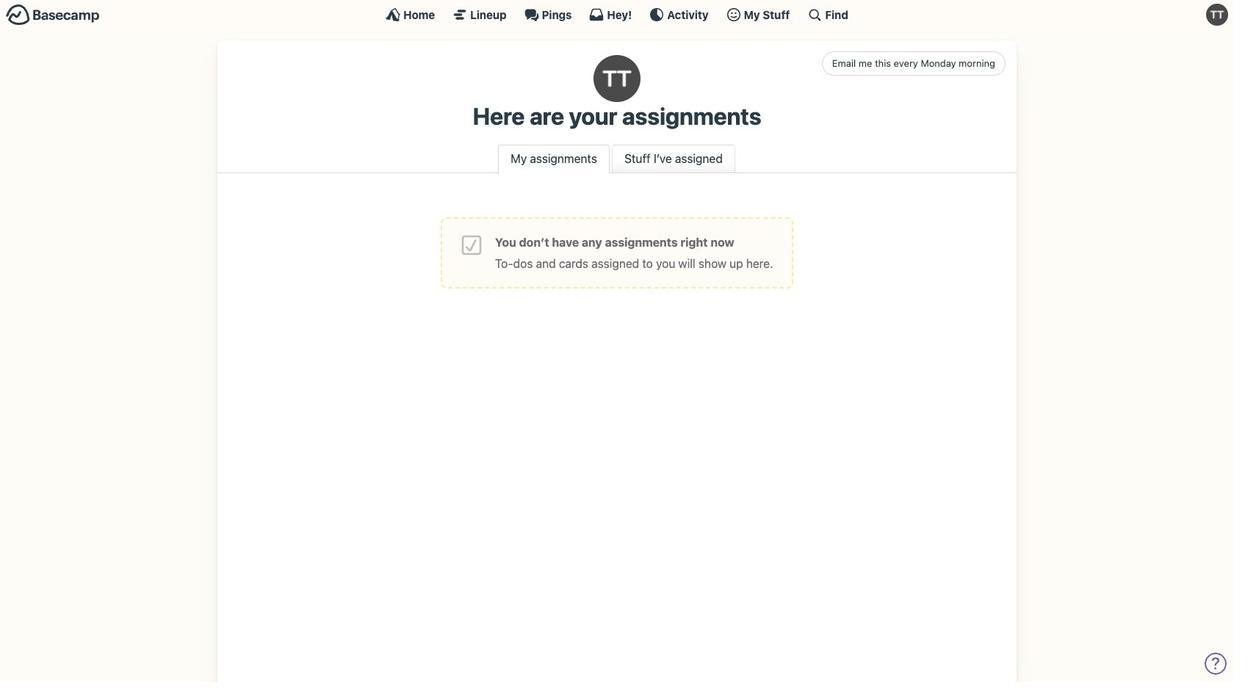 Task type: describe. For each thing, give the bounding box(es) containing it.
switch accounts image
[[6, 4, 100, 26]]



Task type: locate. For each thing, give the bounding box(es) containing it.
keyboard shortcut: ⌘ + / image
[[808, 7, 823, 22]]

terry turtle image
[[1207, 4, 1229, 26]]

terry turtle image
[[594, 55, 641, 102]]

main element
[[0, 0, 1235, 29]]



Task type: vqa. For each thing, say whether or not it's contained in the screenshot.
the leftmost terry turtle IMAGE
yes



